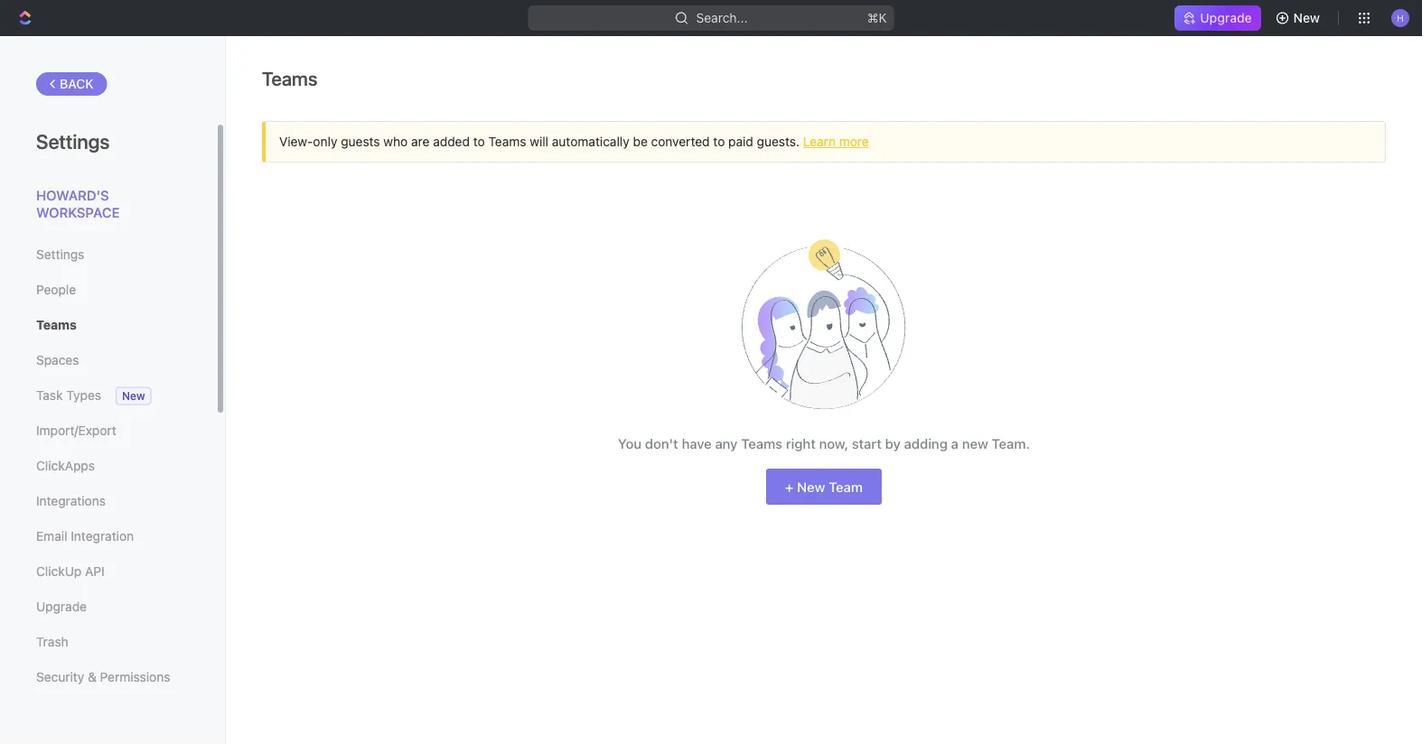 Task type: vqa. For each thing, say whether or not it's contained in the screenshot.
bottommost settings
yes



Task type: describe. For each thing, give the bounding box(es) containing it.
1 to from the left
[[473, 134, 485, 149]]

howard's
[[36, 187, 109, 203]]

h
[[1398, 12, 1404, 23]]

spaces
[[36, 353, 79, 368]]

automatically
[[552, 134, 630, 149]]

permissions
[[100, 670, 170, 685]]

converted
[[651, 134, 710, 149]]

⌘k
[[867, 10, 887, 25]]

teams right any
[[741, 436, 783, 452]]

learn
[[803, 134, 836, 149]]

now,
[[819, 436, 849, 452]]

guests
[[341, 134, 380, 149]]

search...
[[696, 10, 748, 25]]

clickapps
[[36, 459, 95, 474]]

task types
[[36, 388, 101, 403]]

clickup
[[36, 564, 82, 579]]

h button
[[1387, 4, 1415, 33]]

teams inside 'link'
[[36, 318, 77, 333]]

new inside button
[[1294, 10, 1321, 25]]

email integration
[[36, 529, 134, 544]]

added
[[433, 134, 470, 149]]

view-
[[279, 134, 313, 149]]

integrations link
[[36, 486, 180, 517]]

+
[[785, 479, 794, 495]]

email integration link
[[36, 522, 180, 552]]

1 vertical spatial upgrade link
[[36, 592, 180, 623]]

types
[[66, 388, 101, 403]]

security & permissions link
[[36, 663, 180, 693]]

clickapps link
[[36, 451, 180, 482]]

1 horizontal spatial new
[[797, 479, 826, 495]]

1 horizontal spatial upgrade
[[1201, 10, 1252, 25]]

trash link
[[36, 627, 180, 658]]

view-only guests who are added to teams will automatically be converted to paid guests. learn more
[[279, 134, 869, 149]]

right
[[786, 436, 816, 452]]

teams up view-
[[262, 67, 318, 90]]

guests.
[[757, 134, 800, 149]]

have
[[682, 436, 712, 452]]

people link
[[36, 275, 180, 306]]

+ new team
[[785, 479, 863, 495]]

who
[[384, 134, 408, 149]]

new button
[[1269, 4, 1331, 33]]

teams link
[[36, 310, 180, 341]]

1 settings from the top
[[36, 129, 110, 153]]

paid
[[729, 134, 754, 149]]

&
[[88, 670, 97, 685]]

are
[[411, 134, 430, 149]]

clickup api link
[[36, 557, 180, 588]]



Task type: locate. For each thing, give the bounding box(es) containing it.
teams left will
[[489, 134, 526, 149]]

0 horizontal spatial upgrade link
[[36, 592, 180, 623]]

integrations
[[36, 494, 106, 509]]

to right added
[[473, 134, 485, 149]]

task
[[36, 388, 63, 403]]

1 vertical spatial settings
[[36, 247, 84, 262]]

import/export
[[36, 423, 116, 438]]

api
[[85, 564, 105, 579]]

2 settings from the top
[[36, 247, 84, 262]]

import/export link
[[36, 416, 180, 447]]

upgrade link up trash link
[[36, 592, 180, 623]]

security
[[36, 670, 84, 685]]

upgrade link left new button
[[1175, 5, 1261, 31]]

1 horizontal spatial upgrade link
[[1175, 5, 1261, 31]]

settings up howard's
[[36, 129, 110, 153]]

0 horizontal spatial upgrade
[[36, 600, 87, 615]]

0 horizontal spatial to
[[473, 134, 485, 149]]

team
[[829, 479, 863, 495]]

upgrade down "clickup"
[[36, 600, 87, 615]]

email
[[36, 529, 67, 544]]

0 vertical spatial new
[[1294, 10, 1321, 25]]

upgrade link
[[1175, 5, 1261, 31], [36, 592, 180, 623]]

upgrade
[[1201, 10, 1252, 25], [36, 600, 87, 615]]

start
[[852, 436, 882, 452]]

only
[[313, 134, 338, 149]]

security & permissions
[[36, 670, 170, 685]]

0 vertical spatial upgrade
[[1201, 10, 1252, 25]]

a
[[951, 436, 959, 452]]

teams down people
[[36, 318, 77, 333]]

new
[[1294, 10, 1321, 25], [122, 390, 145, 403], [797, 479, 826, 495]]

you
[[618, 436, 642, 452]]

spaces link
[[36, 345, 180, 376]]

will
[[530, 134, 549, 149]]

1 vertical spatial new
[[122, 390, 145, 403]]

2 to from the left
[[714, 134, 725, 149]]

to
[[473, 134, 485, 149], [714, 134, 725, 149]]

by
[[886, 436, 901, 452]]

adding
[[904, 436, 948, 452]]

0 vertical spatial settings
[[36, 129, 110, 153]]

settings up people
[[36, 247, 84, 262]]

0 horizontal spatial new
[[122, 390, 145, 403]]

howard's workspace
[[36, 187, 120, 221]]

0 vertical spatial upgrade link
[[1175, 5, 1261, 31]]

new
[[962, 436, 989, 452]]

you don't have any teams right now, start by adding a new team.
[[618, 436, 1030, 452]]

1 horizontal spatial to
[[714, 134, 725, 149]]

workspace
[[36, 205, 120, 221]]

team.
[[992, 436, 1030, 452]]

teams
[[262, 67, 318, 90], [489, 134, 526, 149], [36, 318, 77, 333], [741, 436, 783, 452]]

people
[[36, 282, 76, 297]]

upgrade inside settings element
[[36, 600, 87, 615]]

back
[[60, 76, 94, 91]]

integration
[[71, 529, 134, 544]]

don't
[[645, 436, 678, 452]]

clickup api
[[36, 564, 105, 579]]

learn more link
[[803, 134, 869, 149]]

more
[[839, 134, 869, 149]]

settings link
[[36, 240, 180, 270]]

2 horizontal spatial new
[[1294, 10, 1321, 25]]

new inside settings element
[[122, 390, 145, 403]]

trash
[[36, 635, 68, 650]]

2 vertical spatial new
[[797, 479, 826, 495]]

any
[[715, 436, 738, 452]]

1 vertical spatial upgrade
[[36, 600, 87, 615]]

settings
[[36, 129, 110, 153], [36, 247, 84, 262]]

to left "paid"
[[714, 134, 725, 149]]

upgrade left new button
[[1201, 10, 1252, 25]]

be
[[633, 134, 648, 149]]

settings element
[[0, 36, 226, 745]]

back link
[[36, 72, 107, 96]]



